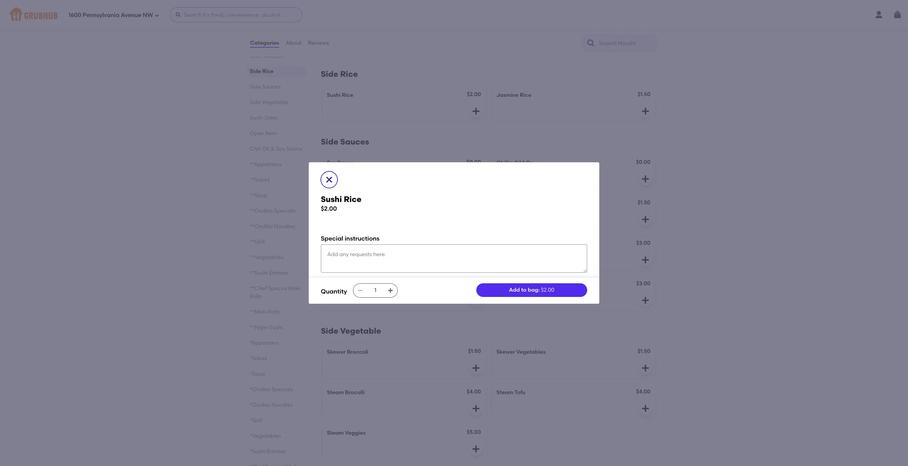 Task type: locate. For each thing, give the bounding box(es) containing it.
0 vertical spatial rolls
[[250, 293, 262, 300]]

sushi for sushi sides
[[250, 115, 263, 121]]

noodles for side noodles
[[262, 53, 283, 59]]

$2.00 right bag:
[[541, 287, 555, 293]]

**nigiri sushi
[[250, 324, 283, 331]]

1 vertical spatial specials
[[272, 387, 293, 393]]

soy sauce
[[327, 160, 354, 166]]

special
[[321, 235, 343, 242], [268, 285, 287, 292]]

**oodles noodles tab
[[250, 223, 303, 231]]

0 vertical spatial 4oz
[[529, 241, 538, 247]]

rice noodle
[[327, 24, 359, 31]]

sushi rice
[[327, 92, 353, 99]]

2 $3.00 from the top
[[637, 281, 651, 287]]

about
[[286, 40, 302, 46]]

**oodles specials
[[250, 208, 296, 214]]

svg image
[[894, 10, 903, 19], [175, 12, 181, 18], [641, 107, 650, 116], [641, 175, 650, 184], [641, 215, 650, 224], [388, 288, 394, 294], [472, 296, 481, 305], [641, 364, 650, 373]]

$1.50 for skewer vegetables
[[638, 348, 651, 355]]

avenue
[[121, 12, 142, 18]]

0 vertical spatial side vegetable
[[250, 99, 289, 106]]

sushi for sushi rice $2.00
[[321, 195, 342, 204]]

vegetable up sushi sides tab
[[262, 99, 289, 106]]

1 vertical spatial soy
[[327, 160, 336, 166]]

$1.50 button
[[492, 195, 656, 230]]

1 $3.00 from the top
[[637, 240, 651, 247]]

hot right $10.00
[[497, 241, 506, 247]]

specials up *oodles noodles tab
[[272, 387, 293, 393]]

chili for hot chili oil 16oz
[[338, 241, 350, 247]]

svg image inside main navigation navigation
[[155, 13, 159, 18]]

skewer left vegetables
[[497, 349, 515, 356]]

1 horizontal spatial side sauces
[[321, 137, 369, 147]]

$2.00 inside the sushi rice $2.00
[[321, 205, 337, 212]]

1 vertical spatial sauces
[[340, 137, 369, 147]]

$0.00
[[467, 159, 481, 166], [637, 159, 651, 166]]

0 horizontal spatial soy
[[276, 146, 285, 152]]

1 vertical spatial **oodles
[[250, 223, 273, 230]]

sauces up soy sauce
[[340, 137, 369, 147]]

teriyaki for teriyaki sauce 2oz
[[327, 281, 347, 288]]

eel
[[327, 200, 335, 207]]

side rice down "side noodles"
[[250, 68, 274, 75]]

noodles
[[516, 24, 538, 31], [262, 53, 283, 59], [274, 223, 295, 230], [272, 402, 293, 409]]

1 horizontal spatial $2.00
[[467, 91, 481, 98]]

*oodles inside *oodles noodles tab
[[250, 402, 270, 409]]

side
[[250, 53, 261, 59], [250, 68, 261, 75], [321, 69, 339, 79], [250, 84, 261, 90], [250, 99, 261, 106], [321, 137, 339, 147], [321, 326, 339, 336]]

side vegetable
[[250, 99, 289, 106], [321, 326, 381, 336]]

**sushi
[[250, 270, 268, 276]]

rice inside the sushi rice $2.00
[[344, 195, 362, 204]]

0 vertical spatial sauces
[[262, 84, 281, 90]]

steam left veggies
[[327, 430, 344, 437]]

2 horizontal spatial $2.00
[[541, 287, 555, 293]]

teriyaki left to
[[497, 281, 517, 288]]

**sushi entrees
[[250, 270, 288, 276]]

specials up the **oodles noodles tab
[[274, 208, 296, 214]]

1 horizontal spatial soy
[[327, 160, 336, 166]]

side noodles tab
[[250, 52, 303, 60]]

special inside the **chef special maki rolls
[[268, 285, 287, 292]]

1 **oodles from the top
[[250, 208, 273, 214]]

$2.00 left jasmine
[[467, 91, 481, 98]]

eel sauce button
[[323, 195, 486, 230]]

entrees down **vegetables tab
[[269, 270, 288, 276]]

sauce inside tab
[[287, 146, 303, 152]]

noodles down the categories at the top of page
[[262, 53, 283, 59]]

eel sauce
[[327, 200, 352, 207]]

&
[[271, 146, 275, 152]]

special left instructions
[[321, 235, 343, 242]]

0 horizontal spatial vegetable
[[262, 99, 289, 106]]

1 $0.00 from the left
[[467, 159, 481, 166]]

0 horizontal spatial rolls
[[250, 293, 262, 300]]

0 horizontal spatial side sauces
[[250, 84, 281, 90]]

*sushi entrees
[[250, 449, 286, 455]]

$4.00
[[467, 24, 481, 30], [467, 389, 481, 395], [637, 389, 651, 395]]

vegetable
[[262, 99, 289, 106], [340, 326, 381, 336]]

1 vertical spatial *oodles
[[250, 402, 270, 409]]

teriyaki for teriyaki sauce 4oz
[[497, 281, 517, 288]]

side down side rice tab
[[250, 84, 261, 90]]

2 horizontal spatial chili
[[507, 241, 519, 247]]

entrees
[[269, 270, 288, 276], [267, 449, 286, 455]]

side vegetable up sides
[[250, 99, 289, 106]]

entrees inside tab
[[267, 449, 286, 455]]

1 hot from the left
[[327, 241, 337, 247]]

**oodles for **oodles specials
[[250, 208, 273, 214]]

1 vertical spatial rolls
[[268, 309, 280, 315]]

sauce for teriyaki sauce 4oz
[[518, 281, 534, 288]]

1 vertical spatial vegetable
[[340, 326, 381, 336]]

1 horizontal spatial rolls
[[268, 309, 280, 315]]

1 vertical spatial $3.00
[[637, 281, 651, 287]]

0 horizontal spatial sauces
[[262, 84, 281, 90]]

add to bag: $2.00
[[509, 287, 555, 293]]

skewer left broccoli at the bottom of page
[[327, 349, 346, 356]]

svg image
[[155, 13, 159, 18], [472, 107, 481, 116], [325, 175, 334, 184], [641, 256, 650, 265], [357, 288, 364, 294], [641, 296, 650, 305], [472, 364, 481, 373], [472, 404, 481, 414], [641, 404, 650, 414], [472, 445, 481, 454]]

sushi inside the sushi rice $2.00
[[321, 195, 342, 204]]

chillie oil 1 oz
[[497, 160, 533, 166]]

$2.00
[[467, 91, 481, 98], [321, 205, 337, 212], [541, 287, 555, 293]]

0 vertical spatial special
[[321, 235, 343, 242]]

teriyaki up quantity on the bottom
[[327, 281, 347, 288]]

side vegetable up skewer broccoli
[[321, 326, 381, 336]]

*sushi entrees tab
[[250, 448, 303, 456]]

1 vertical spatial side vegetable
[[321, 326, 381, 336]]

noodles down **oodles specials tab
[[274, 223, 295, 230]]

steam for steam tofu
[[497, 390, 514, 396]]

chili
[[250, 146, 261, 152], [338, 241, 350, 247], [507, 241, 519, 247]]

sushi for sushi rice
[[327, 92, 341, 99]]

$10.00
[[465, 240, 481, 247]]

2 teriyaki from the left
[[497, 281, 517, 288]]

entrees for *sushi entrees
[[267, 449, 286, 455]]

side sauces down side rice tab
[[250, 84, 281, 90]]

side up sushi sides
[[250, 99, 261, 106]]

0 horizontal spatial skewer
[[327, 349, 346, 356]]

*oodles
[[250, 387, 270, 393], [250, 402, 270, 409]]

hot
[[327, 241, 337, 247], [497, 241, 506, 247]]

0 horizontal spatial $2.00
[[321, 205, 337, 212]]

side inside side rice tab
[[250, 68, 261, 75]]

1 *oodles from the top
[[250, 387, 270, 393]]

0 vertical spatial specials
[[274, 208, 296, 214]]

**appetizers
[[250, 161, 282, 168]]

sauce for eel sauce
[[336, 200, 352, 207]]

1 vertical spatial $2.00
[[321, 205, 337, 212]]

side sauces up soy sauce
[[321, 137, 369, 147]]

**oodles up **grill on the bottom of the page
[[250, 223, 273, 230]]

2 *oodles from the top
[[250, 402, 270, 409]]

0 vertical spatial side sauces
[[250, 84, 281, 90]]

steam left tofu
[[497, 390, 514, 396]]

side rice
[[250, 68, 274, 75], [321, 69, 358, 79]]

*oodles down *soup
[[250, 387, 270, 393]]

steam for steam veggies
[[327, 430, 344, 437]]

vegetable up broccoli at the bottom of page
[[340, 326, 381, 336]]

entrees down '*vegetables' tab
[[267, 449, 286, 455]]

sauce inside button
[[336, 200, 352, 207]]

0 vertical spatial entrees
[[269, 270, 288, 276]]

**vegetables tab
[[250, 254, 303, 262]]

0 vertical spatial soy
[[276, 146, 285, 152]]

sauce for teriyaki sauce 2oz
[[348, 281, 365, 288]]

2 skewer from the left
[[497, 349, 515, 356]]

rolls
[[250, 293, 262, 300], [268, 309, 280, 315]]

side down "side noodles"
[[250, 68, 261, 75]]

$1.50 inside button
[[638, 200, 651, 206]]

noodle
[[340, 24, 359, 31]]

rolls right **maki
[[268, 309, 280, 315]]

16oz
[[359, 241, 370, 247]]

*vegetables
[[250, 433, 281, 440]]

*oodles for *oodles noodles
[[250, 402, 270, 409]]

$0.00 for soy sauce
[[467, 159, 481, 166]]

side rice up sushi rice
[[321, 69, 358, 79]]

*grill
[[250, 418, 262, 424]]

hot for hot chili oil 4oz
[[497, 241, 506, 247]]

0 horizontal spatial teriyaki
[[327, 281, 347, 288]]

item
[[266, 130, 277, 137]]

Input item quantity number field
[[367, 284, 384, 298]]

0 vertical spatial **oodles
[[250, 208, 273, 214]]

sushi
[[327, 92, 341, 99], [250, 115, 263, 121], [321, 195, 342, 204], [269, 324, 283, 331]]

sauces inside tab
[[262, 84, 281, 90]]

veggies
[[345, 430, 366, 437]]

0 horizontal spatial side vegetable
[[250, 99, 289, 106]]

*sushi
[[250, 449, 266, 455]]

side sauces tab
[[250, 83, 303, 91]]

2 **oodles from the top
[[250, 223, 273, 230]]

1 vertical spatial 4oz
[[536, 281, 545, 288]]

1
[[523, 160, 525, 166]]

0 vertical spatial $2.00
[[467, 91, 481, 98]]

1 skewer from the left
[[327, 349, 346, 356]]

0 horizontal spatial $0.00
[[467, 159, 481, 166]]

**chef
[[250, 285, 267, 292]]

oil
[[262, 146, 270, 152], [514, 160, 522, 166], [351, 241, 358, 247], [520, 241, 528, 247]]

entrees inside "tab"
[[269, 270, 288, 276]]

hot left instructions
[[327, 241, 337, 247]]

1 horizontal spatial teriyaki
[[497, 281, 517, 288]]

skewer broccoli
[[327, 349, 369, 356]]

0 horizontal spatial chili
[[250, 146, 261, 152]]

0 vertical spatial vegetable
[[262, 99, 289, 106]]

2 $0.00 from the left
[[637, 159, 651, 166]]

*salad tab
[[250, 355, 303, 363]]

$1.50
[[638, 91, 651, 98], [638, 200, 651, 206], [468, 281, 481, 287], [468, 348, 481, 355], [638, 348, 651, 355]]

steam left brocolli on the left bottom of the page
[[327, 390, 344, 396]]

0 horizontal spatial special
[[268, 285, 287, 292]]

*oodles inside *oodles specials tab
[[250, 387, 270, 393]]

special down **sushi entrees "tab"
[[268, 285, 287, 292]]

sushi rice $2.00
[[321, 195, 362, 212]]

1 vertical spatial special
[[268, 285, 287, 292]]

$4.50
[[637, 24, 651, 30]]

**soup tab
[[250, 192, 303, 200]]

reviews
[[308, 40, 329, 46]]

side down the categories at the top of page
[[250, 53, 261, 59]]

entrees for **sushi entrees
[[269, 270, 288, 276]]

rice inside tab
[[263, 68, 274, 75]]

*vegetables tab
[[250, 432, 303, 440]]

sushi sides
[[250, 115, 278, 121]]

1 vertical spatial entrees
[[267, 449, 286, 455]]

noodles right 'ramen'
[[516, 24, 538, 31]]

1 horizontal spatial skewer
[[497, 349, 515, 356]]

jasmine rice
[[497, 92, 532, 99]]

noodles up the *grill tab
[[272, 402, 293, 409]]

sushi sides tab
[[250, 114, 303, 122]]

side inside side vegetable tab
[[250, 99, 261, 106]]

rolls inside tab
[[268, 309, 280, 315]]

0 vertical spatial $3.00
[[637, 240, 651, 247]]

side sauces
[[250, 84, 281, 90], [321, 137, 369, 147]]

sauce
[[287, 146, 303, 152], [338, 160, 354, 166], [336, 200, 352, 207], [348, 281, 365, 288], [518, 281, 534, 288]]

sauces up side vegetable tab
[[262, 84, 281, 90]]

rolls down **chef
[[250, 293, 262, 300]]

steam for steam brocolli
[[327, 390, 344, 396]]

0 vertical spatial *oodles
[[250, 387, 270, 393]]

noodles for **oodles noodles
[[274, 223, 295, 230]]

specials for *oodles specials
[[272, 387, 293, 393]]

*soup
[[250, 371, 265, 377]]

open item tab
[[250, 129, 303, 137]]

specials
[[274, 208, 296, 214], [272, 387, 293, 393]]

0 horizontal spatial hot
[[327, 241, 337, 247]]

broccoli
[[347, 349, 369, 356]]

0 horizontal spatial side rice
[[250, 68, 274, 75]]

$2.00 up 'special instructions'
[[321, 205, 337, 212]]

*oodles up *grill
[[250, 402, 270, 409]]

1 horizontal spatial hot
[[497, 241, 506, 247]]

reviews button
[[308, 30, 330, 57]]

sauces
[[262, 84, 281, 90], [340, 137, 369, 147]]

**oodles down "**soup"
[[250, 208, 273, 214]]

*soup tab
[[250, 370, 303, 378]]

side up soy sauce
[[321, 137, 339, 147]]

tab
[[250, 463, 303, 466]]

1 horizontal spatial chili
[[338, 241, 350, 247]]

hot chili oil 16oz
[[327, 241, 370, 247]]

rice
[[327, 24, 339, 31], [263, 68, 274, 75], [340, 69, 358, 79], [342, 92, 353, 99], [520, 92, 532, 99], [344, 195, 362, 204]]

1 horizontal spatial $0.00
[[637, 159, 651, 166]]

side sauces inside tab
[[250, 84, 281, 90]]

**salad tab
[[250, 176, 303, 184]]

1 teriyaki from the left
[[327, 281, 347, 288]]

2 hot from the left
[[497, 241, 506, 247]]



Task type: vqa. For each thing, say whether or not it's contained in the screenshot.
2nd 4.7
no



Task type: describe. For each thing, give the bounding box(es) containing it.
**maki rolls
[[250, 309, 280, 315]]

side inside side sauces tab
[[250, 84, 261, 90]]

$4.00 for rice noodle
[[467, 24, 481, 30]]

**oodles specials tab
[[250, 207, 303, 215]]

add
[[509, 287, 520, 293]]

side rice tab
[[250, 67, 303, 75]]

about button
[[285, 30, 302, 57]]

1 horizontal spatial side rice
[[321, 69, 358, 79]]

1600
[[69, 12, 81, 18]]

ramen noodles
[[497, 24, 538, 31]]

*appetizers
[[250, 340, 279, 346]]

tofu
[[515, 390, 526, 396]]

skewer vegetables
[[497, 349, 546, 356]]

*oodles noodles tab
[[250, 401, 303, 409]]

**chef special maki rolls tab
[[250, 285, 303, 301]]

bag:
[[528, 287, 540, 293]]

side rice inside tab
[[250, 68, 274, 75]]

instructions
[[345, 235, 380, 242]]

jasmine
[[497, 92, 519, 99]]

$0.00 for chillie oil 1 oz
[[637, 159, 651, 166]]

$4.00 for steam tofu
[[637, 389, 651, 395]]

**oodles noodles
[[250, 223, 295, 230]]

sides
[[265, 115, 278, 121]]

soy inside tab
[[276, 146, 285, 152]]

**salad
[[250, 177, 270, 183]]

oz
[[526, 160, 533, 166]]

teriyaki sauce 2oz
[[327, 281, 375, 288]]

noodles for *oodles noodles
[[272, 402, 293, 409]]

*grill tab
[[250, 417, 303, 425]]

nw
[[143, 12, 153, 18]]

**vegetables
[[250, 254, 284, 261]]

1 horizontal spatial side vegetable
[[321, 326, 381, 336]]

categories button
[[250, 30, 280, 57]]

hot chili oil 4oz
[[497, 241, 538, 247]]

chili oil & soy sauce
[[250, 146, 303, 152]]

**maki
[[250, 309, 267, 315]]

steam tofu
[[497, 390, 526, 396]]

1 vertical spatial side sauces
[[321, 137, 369, 147]]

sauce for soy sauce
[[338, 160, 354, 166]]

chili for hot chili oil 4oz
[[507, 241, 519, 247]]

steam brocolli
[[327, 390, 365, 396]]

$1.50 for skewer broccoli
[[468, 348, 481, 355]]

1 horizontal spatial special
[[321, 235, 343, 242]]

quantity
[[321, 288, 347, 295]]

**nigiri
[[250, 324, 268, 331]]

pennsylvania
[[83, 12, 119, 18]]

1 horizontal spatial sauces
[[340, 137, 369, 147]]

*oodles specials tab
[[250, 386, 303, 394]]

teriyaki sauce 4oz
[[497, 281, 545, 288]]

vegetable inside tab
[[262, 99, 289, 106]]

$5.00
[[467, 429, 481, 436]]

Special instructions text field
[[321, 245, 588, 273]]

chili oil & soy sauce tab
[[250, 145, 303, 153]]

maki
[[289, 285, 301, 292]]

specials for **oodles specials
[[274, 208, 296, 214]]

2oz
[[366, 281, 375, 288]]

noodles for ramen noodles
[[516, 24, 538, 31]]

$4.00 for steam brocolli
[[467, 389, 481, 395]]

open item
[[250, 130, 277, 137]]

chili inside tab
[[250, 146, 261, 152]]

$3.00 for teriyaki sauce 4oz
[[637, 281, 651, 287]]

side vegetable tab
[[250, 98, 303, 106]]

**appetizers tab
[[250, 161, 303, 168]]

skewer for skewer vegetables
[[497, 349, 515, 356]]

to
[[521, 287, 527, 293]]

hot for hot chili oil 16oz
[[327, 241, 337, 247]]

$3.00 for hot chili oil 4oz
[[637, 240, 651, 247]]

**grill tab
[[250, 238, 303, 246]]

side vegetable inside tab
[[250, 99, 289, 106]]

side up sushi rice
[[321, 69, 339, 79]]

*appetizers tab
[[250, 339, 303, 347]]

**oodles for **oodles noodles
[[250, 223, 273, 230]]

2 vertical spatial $2.00
[[541, 287, 555, 293]]

*oodles specials
[[250, 387, 293, 393]]

rolls inside the **chef special maki rolls
[[250, 293, 262, 300]]

**nigiri sushi tab
[[250, 324, 303, 332]]

1600 pennsylvania avenue nw
[[69, 12, 153, 18]]

steam veggies
[[327, 430, 366, 437]]

search icon image
[[587, 39, 596, 48]]

side up skewer broccoli
[[321, 326, 339, 336]]

**grill
[[250, 239, 265, 245]]

skewer for skewer broccoli
[[327, 349, 346, 356]]

categories
[[250, 40, 279, 46]]

Search Nooshi search field
[[598, 40, 656, 47]]

*salad
[[250, 356, 267, 362]]

main navigation navigation
[[0, 0, 909, 30]]

open
[[250, 130, 264, 137]]

vegetables
[[517, 349, 546, 356]]

*oodles noodles
[[250, 402, 293, 409]]

ramen
[[497, 24, 515, 31]]

special instructions
[[321, 235, 380, 242]]

oil inside the chili oil & soy sauce tab
[[262, 146, 270, 152]]

**sushi entrees tab
[[250, 269, 303, 277]]

brocolli
[[345, 390, 365, 396]]

*oodles for *oodles specials
[[250, 387, 270, 393]]

side noodles
[[250, 53, 283, 59]]

$1.50 for jasmine rice
[[638, 91, 651, 98]]

**chef special maki rolls
[[250, 285, 301, 300]]

side inside "side noodles" tab
[[250, 53, 261, 59]]

chillie
[[497, 160, 513, 166]]

**maki rolls tab
[[250, 308, 303, 316]]

1 horizontal spatial vegetable
[[340, 326, 381, 336]]

**soup
[[250, 192, 268, 199]]



